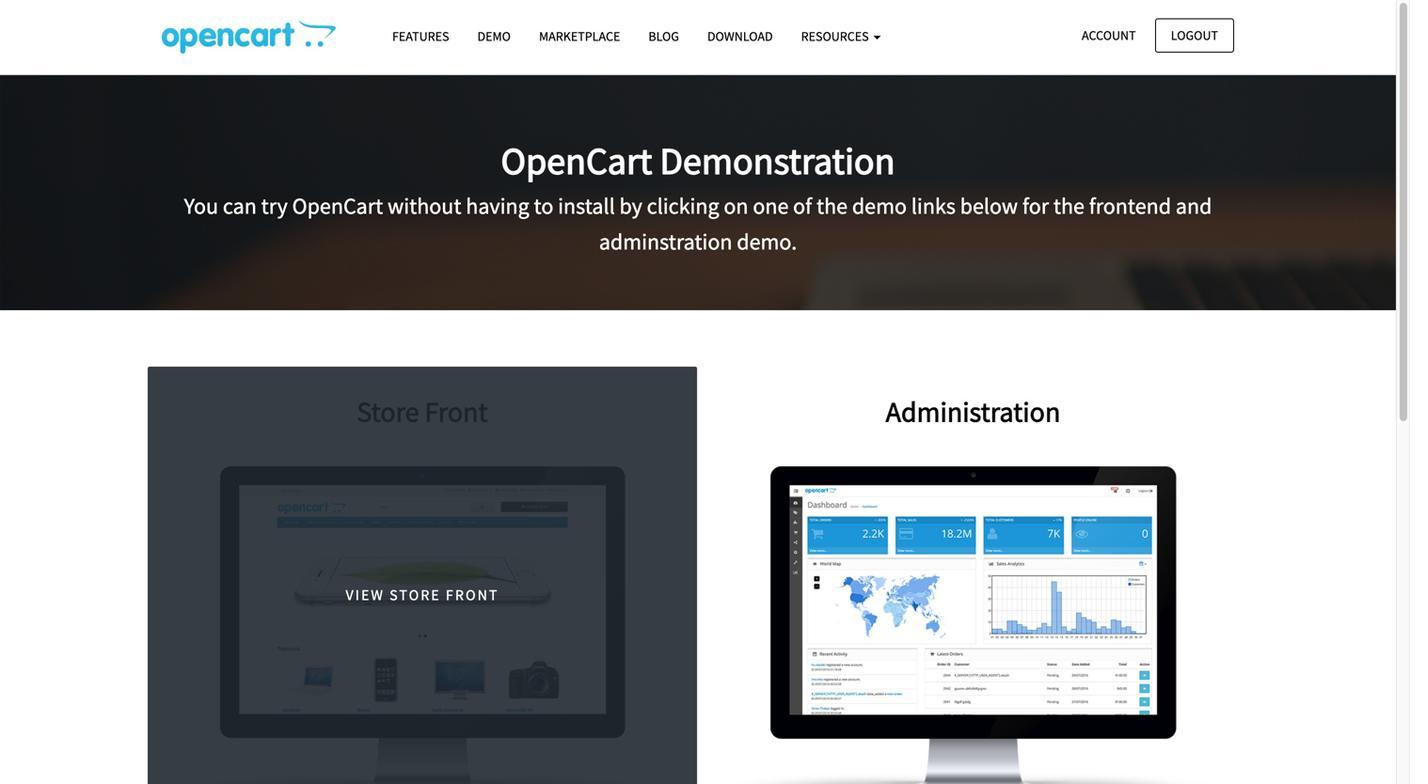 Task type: vqa. For each thing, say whether or not it's contained in the screenshot.
'OpenCart' to the top
yes



Task type: describe. For each thing, give the bounding box(es) containing it.
demo
[[477, 28, 511, 45]]

you
[[184, 192, 218, 220]]

administration inside "view administration login & password: demo"
[[927, 575, 1063, 593]]

clicking
[[647, 192, 719, 220]]

having
[[466, 192, 529, 220]]

download link
[[693, 20, 787, 53]]

password:
[[938, 599, 1030, 618]]

opencart - demo image
[[162, 20, 336, 54]]

0 vertical spatial front
[[425, 394, 488, 429]]

view for store
[[346, 586, 385, 605]]

try
[[261, 192, 288, 220]]

without
[[388, 192, 461, 220]]

account link
[[1066, 18, 1152, 53]]

resources link
[[787, 20, 895, 53]]

logout link
[[1155, 18, 1234, 53]]

view administration login & password: demo
[[868, 575, 1079, 618]]

store front
[[357, 394, 488, 429]]

logout
[[1171, 27, 1218, 44]]

by
[[619, 192, 642, 220]]

of
[[793, 192, 812, 220]]

2 the from the left
[[1053, 192, 1085, 220]]

1 vertical spatial store
[[390, 586, 441, 605]]

demo inside "view administration login & password: demo"
[[1035, 599, 1079, 618]]

blog
[[648, 28, 679, 45]]

1 the from the left
[[817, 192, 848, 220]]



Task type: locate. For each thing, give the bounding box(es) containing it.
1 horizontal spatial opencart
[[501, 137, 652, 184]]

0 vertical spatial demo
[[852, 192, 907, 220]]

frontend
[[1089, 192, 1171, 220]]

demo right "password:"
[[1035, 599, 1079, 618]]

1 vertical spatial administration
[[927, 575, 1063, 593]]

opencart
[[501, 137, 652, 184], [292, 192, 383, 220]]

features
[[392, 28, 449, 45]]

install
[[558, 192, 615, 220]]

resources
[[801, 28, 872, 45]]

store
[[357, 394, 419, 429], [390, 586, 441, 605]]

the right for
[[1053, 192, 1085, 220]]

view for administration
[[883, 575, 922, 593]]

on
[[724, 192, 748, 220]]

0 horizontal spatial demo
[[852, 192, 907, 220]]

and
[[1176, 192, 1212, 220]]

0 horizontal spatial opencart
[[292, 192, 383, 220]]

0 vertical spatial store
[[357, 394, 419, 429]]

0 horizontal spatial view
[[346, 586, 385, 605]]

0 vertical spatial administration
[[886, 394, 1061, 429]]

blog link
[[634, 20, 693, 53]]

1 horizontal spatial view
[[883, 575, 922, 593]]

&
[[922, 599, 933, 618]]

marketplace link
[[525, 20, 634, 53]]

for
[[1023, 192, 1049, 220]]

can
[[223, 192, 257, 220]]

demo link
[[463, 20, 525, 53]]

marketplace
[[539, 28, 620, 45]]

view store front link
[[148, 367, 697, 785]]

demo
[[852, 192, 907, 220], [1035, 599, 1079, 618]]

features link
[[378, 20, 463, 53]]

1 horizontal spatial demo
[[1035, 599, 1079, 618]]

login
[[868, 599, 917, 618]]

to
[[534, 192, 553, 220]]

view
[[883, 575, 922, 593], [346, 586, 385, 605]]

front inside view store front link
[[446, 586, 499, 605]]

links
[[911, 192, 956, 220]]

1 vertical spatial demo
[[1035, 599, 1079, 618]]

one
[[753, 192, 789, 220]]

demonstration
[[660, 137, 895, 184]]

0 vertical spatial opencart
[[501, 137, 652, 184]]

adminstration
[[599, 228, 732, 256]]

demo left the links
[[852, 192, 907, 220]]

opencart right try
[[292, 192, 383, 220]]

1 vertical spatial opencart
[[292, 192, 383, 220]]

demo inside opencart demonstration you can try opencart without having to install by clicking on one of the demo links below for the frontend and adminstration demo.
[[852, 192, 907, 220]]

0 horizontal spatial the
[[817, 192, 848, 220]]

view inside "view administration login & password: demo"
[[883, 575, 922, 593]]

demo.
[[737, 228, 797, 256]]

below
[[960, 192, 1018, 220]]

front
[[425, 394, 488, 429], [446, 586, 499, 605]]

download
[[707, 28, 773, 45]]

view store front
[[346, 586, 499, 605]]

account
[[1082, 27, 1136, 44]]

1 vertical spatial front
[[446, 586, 499, 605]]

opencart demonstration you can try opencart without having to install by clicking on one of the demo links below for the frontend and adminstration demo.
[[184, 137, 1212, 256]]

opencart up install
[[501, 137, 652, 184]]

the right of
[[817, 192, 848, 220]]

1 horizontal spatial the
[[1053, 192, 1085, 220]]

the
[[817, 192, 848, 220], [1053, 192, 1085, 220]]

administration
[[886, 394, 1061, 429], [927, 575, 1063, 593]]



